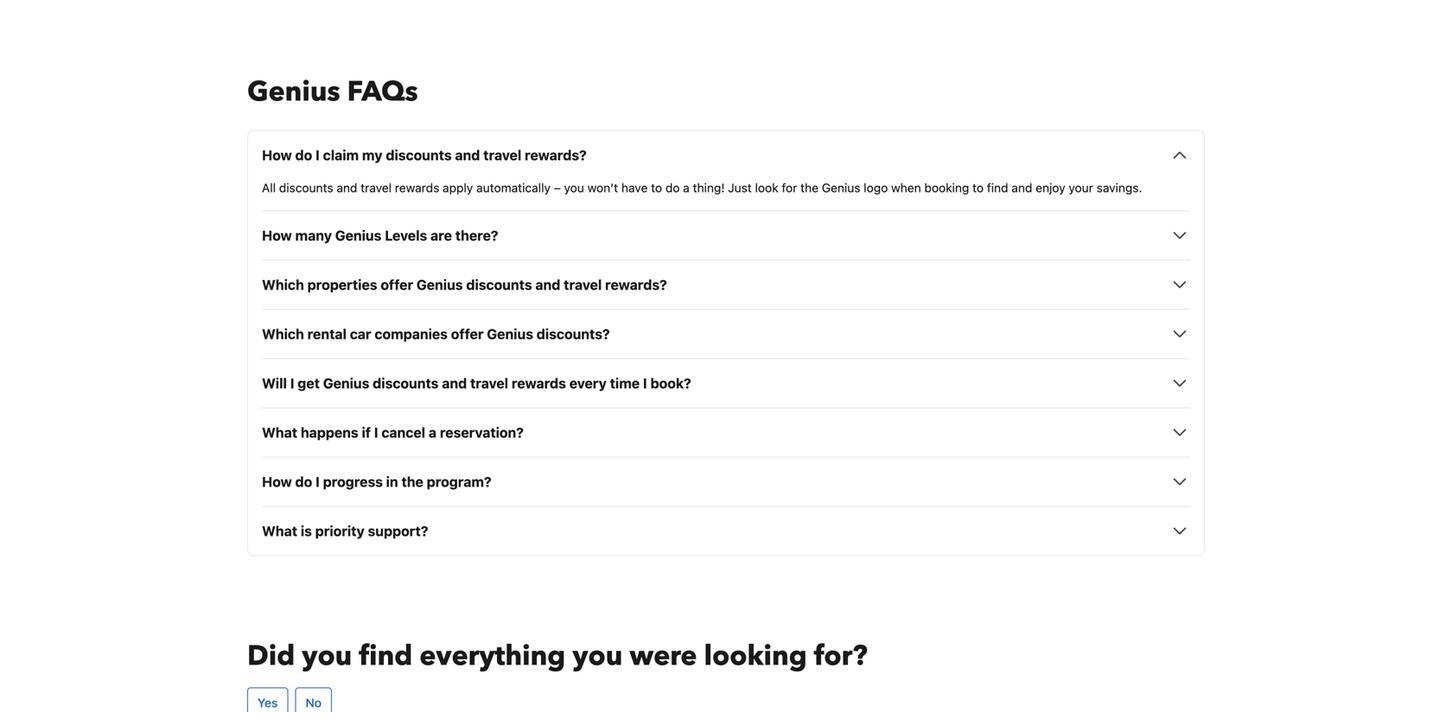 Task type: vqa. For each thing, say whether or not it's contained in the screenshot.
the middle that
no



Task type: describe. For each thing, give the bounding box(es) containing it.
genius right many
[[335, 227, 382, 244]]

how do i claim my discounts and travel rewards? button
[[262, 145, 1190, 165]]

offer inside which rental car companies offer genius discounts? dropdown button
[[451, 326, 484, 342]]

faqs
[[347, 73, 418, 111]]

and up apply
[[455, 147, 480, 163]]

genius up the claim
[[247, 73, 340, 111]]

0 vertical spatial rewards?
[[525, 147, 587, 163]]

priority
[[315, 523, 365, 539]]

how for how do i claim my discounts and travel rewards?
[[262, 147, 292, 163]]

–
[[554, 181, 561, 195]]

claim
[[323, 147, 359, 163]]

do for how do i progress in the program?
[[295, 474, 312, 490]]

which rental car companies offer genius discounts? button
[[262, 324, 1190, 344]]

1 horizontal spatial rewards?
[[605, 276, 667, 293]]

booking
[[924, 181, 969, 195]]

how many genius levels are there? button
[[262, 225, 1190, 246]]

and inside dropdown button
[[442, 375, 467, 391]]

discounts right all
[[279, 181, 333, 195]]

when
[[891, 181, 921, 195]]

genius right get
[[323, 375, 369, 391]]

in
[[386, 474, 398, 490]]

how for how many genius levels are there?
[[262, 227, 292, 244]]

1 to from the left
[[651, 181, 662, 195]]

how do i claim my discounts and travel rewards?
[[262, 147, 587, 163]]

i left get
[[290, 375, 294, 391]]

travel down my
[[361, 181, 392, 195]]

2 to from the left
[[973, 181, 984, 195]]

i inside how do i claim my discounts and travel rewards? dropdown button
[[316, 147, 320, 163]]

you left were
[[573, 637, 623, 675]]

how do i progress in the program?
[[262, 474, 492, 490]]

a inside "dropdown button"
[[429, 424, 437, 441]]

will i get genius discounts and travel rewards every time i book?
[[262, 375, 691, 391]]

all discounts and travel rewards apply automatically – you won't have to do a thing! just look for the genius logo when booking to find and enjoy your savings.
[[262, 181, 1142, 195]]

which for which rental car companies offer genius discounts?
[[262, 326, 304, 342]]

if
[[362, 424, 371, 441]]

what for what is priority support?
[[262, 523, 297, 539]]

discounts right my
[[386, 147, 452, 163]]

0 vertical spatial a
[[683, 181, 690, 195]]

is
[[301, 523, 312, 539]]

which rental car companies offer genius discounts?
[[262, 326, 610, 342]]

discounts?
[[537, 326, 610, 342]]

automatically
[[476, 181, 551, 195]]

book?
[[651, 375, 691, 391]]

everything
[[420, 637, 566, 675]]

what happens if i cancel a reservation?
[[262, 424, 524, 441]]

you right the –
[[564, 181, 584, 195]]

what is priority support?
[[262, 523, 428, 539]]

and left "enjoy"
[[1012, 181, 1032, 195]]

properties
[[307, 276, 377, 293]]

i inside how do i progress in the program? dropdown button
[[316, 474, 320, 490]]

for
[[782, 181, 797, 195]]

every
[[569, 375, 607, 391]]

what for what happens if i cancel a reservation?
[[262, 424, 297, 441]]

how for how do i progress in the program?
[[262, 474, 292, 490]]

apply
[[443, 181, 473, 195]]

did
[[247, 637, 295, 675]]

rewards inside will i get genius discounts and travel rewards every time i book? dropdown button
[[512, 375, 566, 391]]

have
[[621, 181, 648, 195]]

discounts inside dropdown button
[[373, 375, 439, 391]]

did you find everything you were looking for?
[[247, 637, 868, 675]]

car
[[350, 326, 371, 342]]



Task type: locate. For each thing, give the bounding box(es) containing it.
discounts
[[386, 147, 452, 163], [279, 181, 333, 195], [466, 276, 532, 293], [373, 375, 439, 391]]

were
[[630, 637, 697, 675]]

2 vertical spatial do
[[295, 474, 312, 490]]

thing!
[[693, 181, 725, 195]]

which properties offer genius discounts and travel rewards? button
[[262, 274, 1190, 295]]

0 horizontal spatial find
[[359, 637, 413, 675]]

1 vertical spatial which
[[262, 326, 304, 342]]

1 horizontal spatial the
[[801, 181, 819, 195]]

looking
[[704, 637, 807, 675]]

0 horizontal spatial rewards
[[395, 181, 439, 195]]

travel up "discounts?" at the top left of the page
[[564, 276, 602, 293]]

a
[[683, 181, 690, 195], [429, 424, 437, 441]]

and down the claim
[[337, 181, 357, 195]]

travel inside dropdown button
[[470, 375, 508, 391]]

to
[[651, 181, 662, 195], [973, 181, 984, 195]]

all
[[262, 181, 276, 195]]

how left progress
[[262, 474, 292, 490]]

i right if on the left bottom
[[374, 424, 378, 441]]

discounts up the cancel
[[373, 375, 439, 391]]

to right have
[[651, 181, 662, 195]]

discounts down there? in the top left of the page
[[466, 276, 532, 293]]

1 vertical spatial rewards?
[[605, 276, 667, 293]]

what
[[262, 424, 297, 441], [262, 523, 297, 539]]

yes button
[[247, 688, 288, 712]]

travel up automatically
[[483, 147, 521, 163]]

how
[[262, 147, 292, 163], [262, 227, 292, 244], [262, 474, 292, 490]]

2 what from the top
[[262, 523, 297, 539]]

rewards
[[395, 181, 439, 195], [512, 375, 566, 391]]

and up "discounts?" at the top left of the page
[[535, 276, 560, 293]]

for?
[[814, 637, 868, 675]]

rewards? up the –
[[525, 147, 587, 163]]

do
[[295, 147, 312, 163], [666, 181, 680, 195], [295, 474, 312, 490]]

what left is
[[262, 523, 297, 539]]

1 vertical spatial find
[[359, 637, 413, 675]]

get
[[298, 375, 320, 391]]

0 horizontal spatial offer
[[381, 276, 413, 293]]

1 horizontal spatial rewards
[[512, 375, 566, 391]]

which down many
[[262, 276, 304, 293]]

i inside what happens if i cancel a reservation? "dropdown button"
[[374, 424, 378, 441]]

rental
[[307, 326, 347, 342]]

3 how from the top
[[262, 474, 292, 490]]

genius faqs
[[247, 73, 418, 111]]

yes
[[258, 696, 278, 710]]

cancel
[[382, 424, 425, 441]]

and
[[455, 147, 480, 163], [337, 181, 357, 195], [1012, 181, 1032, 195], [535, 276, 560, 293], [442, 375, 467, 391]]

1 vertical spatial do
[[666, 181, 680, 195]]

do left the claim
[[295, 147, 312, 163]]

1 vertical spatial the
[[402, 474, 423, 490]]

the inside dropdown button
[[402, 474, 423, 490]]

the right 'for'
[[801, 181, 819, 195]]

rewards?
[[525, 147, 587, 163], [605, 276, 667, 293]]

rewards? up "discounts?" at the top left of the page
[[605, 276, 667, 293]]

which properties offer genius discounts and travel rewards?
[[262, 276, 667, 293]]

savings.
[[1097, 181, 1142, 195]]

what happens if i cancel a reservation? button
[[262, 422, 1190, 443]]

which inside which rental car companies offer genius discounts? dropdown button
[[262, 326, 304, 342]]

do left the thing!
[[666, 181, 680, 195]]

happens
[[301, 424, 358, 441]]

how do i progress in the program? button
[[262, 471, 1190, 492]]

progress
[[323, 474, 383, 490]]

0 vertical spatial what
[[262, 424, 297, 441]]

0 vertical spatial offer
[[381, 276, 413, 293]]

genius
[[247, 73, 340, 111], [822, 181, 860, 195], [335, 227, 382, 244], [417, 276, 463, 293], [487, 326, 533, 342], [323, 375, 369, 391]]

0 horizontal spatial the
[[402, 474, 423, 490]]

offer
[[381, 276, 413, 293], [451, 326, 484, 342]]

2 vertical spatial how
[[262, 474, 292, 490]]

1 what from the top
[[262, 424, 297, 441]]

no button
[[295, 688, 332, 712]]

1 how from the top
[[262, 147, 292, 163]]

program?
[[427, 474, 492, 490]]

offer inside which properties offer genius discounts and travel rewards? dropdown button
[[381, 276, 413, 293]]

i
[[316, 147, 320, 163], [290, 375, 294, 391], [643, 375, 647, 391], [374, 424, 378, 441], [316, 474, 320, 490]]

support?
[[368, 523, 428, 539]]

1 vertical spatial offer
[[451, 326, 484, 342]]

will
[[262, 375, 287, 391]]

won't
[[588, 181, 618, 195]]

1 which from the top
[[262, 276, 304, 293]]

0 vertical spatial how
[[262, 147, 292, 163]]

companies
[[375, 326, 448, 342]]

travel
[[483, 147, 521, 163], [361, 181, 392, 195], [564, 276, 602, 293], [470, 375, 508, 391]]

my
[[362, 147, 383, 163]]

1 vertical spatial how
[[262, 227, 292, 244]]

no
[[306, 696, 322, 710]]

time
[[610, 375, 640, 391]]

what inside "dropdown button"
[[262, 424, 297, 441]]

i left the claim
[[316, 147, 320, 163]]

the
[[801, 181, 819, 195], [402, 474, 423, 490]]

there?
[[455, 227, 498, 244]]

1 vertical spatial what
[[262, 523, 297, 539]]

1 vertical spatial a
[[429, 424, 437, 441]]

genius up will i get genius discounts and travel rewards every time i book? in the bottom left of the page
[[487, 326, 533, 342]]

1 horizontal spatial a
[[683, 181, 690, 195]]

1 horizontal spatial to
[[973, 181, 984, 195]]

a left the thing!
[[683, 181, 690, 195]]

i left progress
[[316, 474, 320, 490]]

do left progress
[[295, 474, 312, 490]]

i right time
[[643, 375, 647, 391]]

will i get genius discounts and travel rewards every time i book? button
[[262, 373, 1190, 394]]

you up no button
[[302, 637, 352, 675]]

look
[[755, 181, 779, 195]]

2 how from the top
[[262, 227, 292, 244]]

what is priority support? button
[[262, 521, 1190, 541]]

0 vertical spatial rewards
[[395, 181, 439, 195]]

travel up reservation?
[[470, 375, 508, 391]]

enjoy
[[1036, 181, 1066, 195]]

reservation?
[[440, 424, 524, 441]]

2 which from the top
[[262, 326, 304, 342]]

0 horizontal spatial rewards?
[[525, 147, 587, 163]]

1 vertical spatial rewards
[[512, 375, 566, 391]]

what down will
[[262, 424, 297, 441]]

1 horizontal spatial offer
[[451, 326, 484, 342]]

0 vertical spatial do
[[295, 147, 312, 163]]

you
[[564, 181, 584, 195], [302, 637, 352, 675], [573, 637, 623, 675]]

do for how do i claim my discounts and travel rewards?
[[295, 147, 312, 163]]

many
[[295, 227, 332, 244]]

0 vertical spatial the
[[801, 181, 819, 195]]

0 horizontal spatial a
[[429, 424, 437, 441]]

which for which properties offer genius discounts and travel rewards?
[[262, 276, 304, 293]]

find
[[987, 181, 1008, 195], [359, 637, 413, 675]]

rewards down how do i claim my discounts and travel rewards?
[[395, 181, 439, 195]]

genius left logo
[[822, 181, 860, 195]]

offer down levels
[[381, 276, 413, 293]]

which inside which properties offer genius discounts and travel rewards? dropdown button
[[262, 276, 304, 293]]

how many genius levels are there?
[[262, 227, 498, 244]]

how left many
[[262, 227, 292, 244]]

levels
[[385, 227, 427, 244]]

logo
[[864, 181, 888, 195]]

and down which rental car companies offer genius discounts?
[[442, 375, 467, 391]]

genius down are
[[417, 276, 463, 293]]

rewards left every
[[512, 375, 566, 391]]

which
[[262, 276, 304, 293], [262, 326, 304, 342]]

1 horizontal spatial find
[[987, 181, 1008, 195]]

0 horizontal spatial to
[[651, 181, 662, 195]]

which left the rental
[[262, 326, 304, 342]]

your
[[1069, 181, 1093, 195]]

to right booking
[[973, 181, 984, 195]]

0 vertical spatial find
[[987, 181, 1008, 195]]

what inside dropdown button
[[262, 523, 297, 539]]

offer down which properties offer genius discounts and travel rewards?
[[451, 326, 484, 342]]

how up all
[[262, 147, 292, 163]]

just
[[728, 181, 752, 195]]

are
[[431, 227, 452, 244]]

the right in
[[402, 474, 423, 490]]

a right the cancel
[[429, 424, 437, 441]]

0 vertical spatial which
[[262, 276, 304, 293]]



